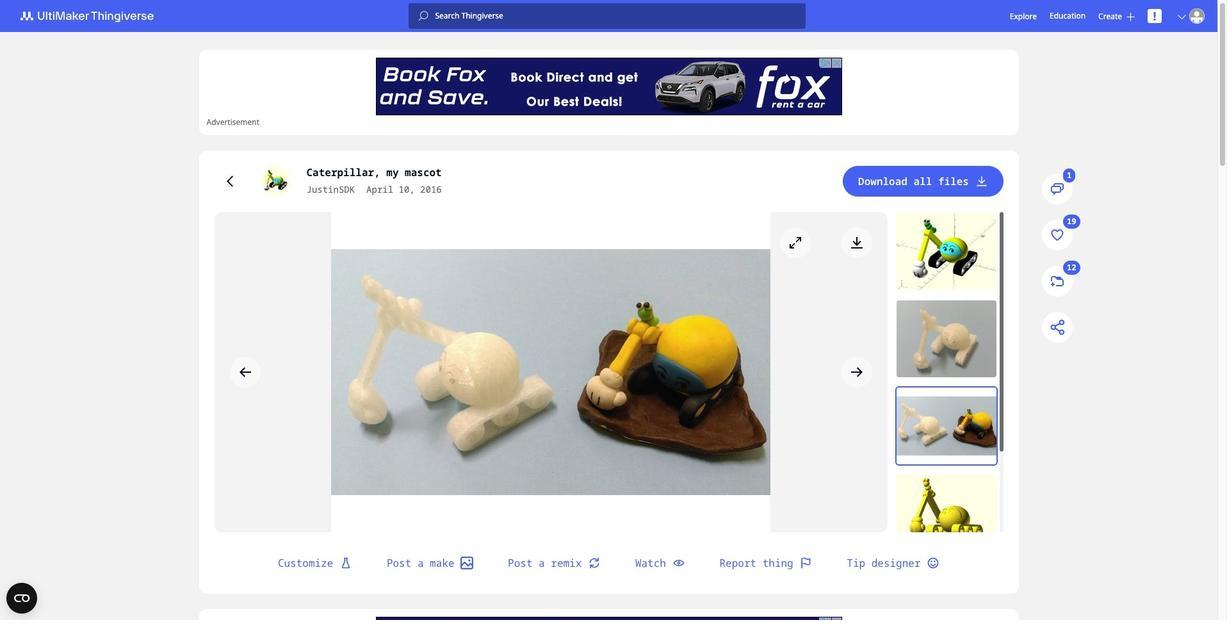 Task type: describe. For each thing, give the bounding box(es) containing it.
report
[[720, 556, 757, 570]]

2 thumbnail representing an image or video in the carousel image from the top
[[897, 301, 997, 377]]

justinsdk link
[[307, 183, 355, 197]]

justinsdk
[[307, 183, 355, 195]]

all
[[914, 174, 933, 188]]

report thing link
[[705, 548, 828, 579]]

download all files button
[[843, 166, 1004, 197]]

carousel image representing the 3d design. either an user-provided picture or a 3d render. image
[[214, 212, 888, 533]]

a for make
[[418, 556, 424, 570]]

april
[[367, 183, 394, 195]]

plusicon image
[[1127, 12, 1136, 21]]

post for post a make
[[387, 556, 412, 570]]

1
[[1068, 170, 1072, 181]]

watch button
[[620, 548, 701, 579]]

! link
[[1148, 8, 1162, 24]]

12
[[1068, 262, 1077, 273]]

download
[[859, 174, 908, 188]]

19
[[1068, 216, 1077, 227]]

education
[[1050, 10, 1086, 21]]

customize link
[[263, 548, 368, 579]]

10,
[[399, 183, 415, 195]]

designer
[[872, 556, 921, 570]]

a for remix
[[539, 556, 545, 570]]

customize
[[278, 556, 333, 570]]

watch
[[636, 556, 666, 570]]

2 advertisement element from the top
[[376, 617, 842, 620]]

post for post a remix
[[508, 556, 533, 570]]

education link
[[1050, 9, 1086, 23]]



Task type: locate. For each thing, give the bounding box(es) containing it.
avatar image left justinsdk on the top left of page
[[260, 166, 291, 197]]

1 thumbnail representing an image or video in the carousel image from the top
[[897, 213, 997, 290]]

thing
[[763, 556, 794, 570]]

report thing
[[720, 556, 794, 570]]

1 advertisement element from the top
[[376, 58, 842, 115]]

post left remix
[[508, 556, 533, 570]]

a inside 'link'
[[539, 556, 545, 570]]

explore
[[1010, 11, 1037, 21]]

thumbnail representing an image or video in the carousel image
[[897, 213, 997, 290], [897, 301, 997, 377], [897, 388, 997, 465], [897, 475, 997, 552]]

2016
[[420, 183, 442, 195]]

1 vertical spatial avatar image
[[260, 166, 291, 197]]

tip designer
[[847, 556, 921, 570]]

avatar image right ! on the top right
[[1190, 8, 1205, 24]]

post a make
[[387, 556, 455, 570]]

april 10, 2016
[[367, 183, 442, 195]]

explore button
[[1010, 11, 1037, 21]]

remix
[[551, 556, 582, 570]]

1 horizontal spatial a
[[539, 556, 545, 570]]

tip designer button
[[832, 548, 956, 579]]

caterpillar, my mascot
[[307, 165, 442, 179]]

0 horizontal spatial avatar image
[[260, 166, 291, 197]]

search control image
[[419, 11, 429, 21]]

post a make link
[[372, 548, 489, 579]]

1 horizontal spatial post
[[508, 556, 533, 570]]

avatar image
[[1190, 8, 1205, 24], [260, 166, 291, 197]]

a
[[418, 556, 424, 570], [539, 556, 545, 570]]

a left remix
[[539, 556, 545, 570]]

0 horizontal spatial a
[[418, 556, 424, 570]]

4 thumbnail representing an image or video in the carousel image from the top
[[897, 475, 997, 552]]

1 post from the left
[[387, 556, 412, 570]]

2 a from the left
[[539, 556, 545, 570]]

post a remix
[[508, 556, 582, 570]]

make
[[430, 556, 455, 570]]

advertisement
[[207, 117, 260, 128]]

2 post from the left
[[508, 556, 533, 570]]

!
[[1154, 8, 1157, 24]]

post a remix link
[[493, 548, 616, 579]]

a left 'make'
[[418, 556, 424, 570]]

0 vertical spatial advertisement element
[[376, 58, 842, 115]]

0 vertical spatial avatar image
[[1190, 8, 1205, 24]]

my
[[387, 165, 399, 179]]

create button
[[1099, 11, 1136, 21]]

caterpillar,
[[307, 165, 380, 179]]

mascot
[[405, 165, 442, 179]]

3 thumbnail representing an image or video in the carousel image from the top
[[897, 388, 997, 465]]

tip
[[847, 556, 866, 570]]

advertisement element
[[376, 58, 842, 115], [376, 617, 842, 620]]

1 a from the left
[[418, 556, 424, 570]]

1 vertical spatial advertisement element
[[376, 617, 842, 620]]

1 horizontal spatial avatar image
[[1190, 8, 1205, 24]]

create
[[1099, 11, 1123, 21]]

post
[[387, 556, 412, 570], [508, 556, 533, 570]]

Search Thingiverse text field
[[429, 11, 806, 21]]

post inside 'link'
[[508, 556, 533, 570]]

post left 'make'
[[387, 556, 412, 570]]

0 horizontal spatial post
[[387, 556, 412, 570]]

download all files
[[859, 174, 969, 188]]

files
[[939, 174, 969, 188]]

makerbot logo image
[[13, 8, 169, 24]]

open widget image
[[6, 583, 37, 614]]



Task type: vqa. For each thing, say whether or not it's contained in the screenshot.
tenth View Group from the top of the page
no



